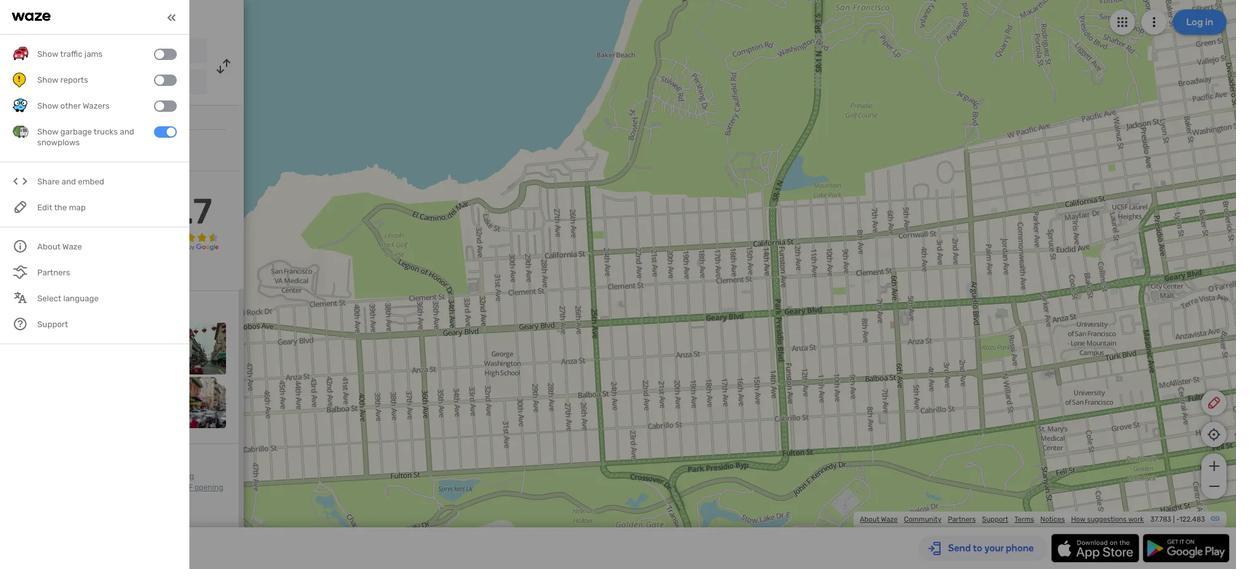 Task type: locate. For each thing, give the bounding box(es) containing it.
driving
[[170, 472, 194, 481]]

usa
[[162, 79, 177, 88]]

0 vertical spatial chinatown,
[[117, 472, 157, 481]]

san left francisco
[[46, 46, 62, 57]]

0 vertical spatial sf
[[159, 472, 168, 481]]

chinatown, up chinatown, sf opening hours link
[[117, 472, 157, 481]]

sf
[[159, 472, 168, 481], [184, 483, 193, 492]]

chinatown, inside chinatown, sf opening hours
[[142, 483, 182, 492]]

review
[[13, 181, 42, 191]]

directions up san francisco button
[[116, 10, 168, 24]]

chinatown
[[46, 78, 91, 88]]

review summary
[[13, 181, 83, 191]]

directions
[[116, 10, 168, 24], [13, 483, 48, 492]]

1 horizontal spatial san
[[95, 79, 109, 88]]

sf for opening
[[184, 483, 193, 492]]

partners
[[949, 516, 976, 524]]

francisco
[[64, 46, 104, 57]]

reviews
[[38, 269, 69, 279]]

chinatown, for opening
[[142, 483, 182, 492]]

0 vertical spatial san
[[46, 46, 62, 57]]

san francisco
[[46, 46, 104, 57]]

-
[[1177, 516, 1180, 524]]

zoom out image
[[1207, 479, 1223, 494]]

0 horizontal spatial directions
[[13, 483, 48, 492]]

1 vertical spatial chinatown,
[[142, 483, 182, 492]]

show
[[13, 269, 35, 279]]

0 horizontal spatial san
[[46, 46, 62, 57]]

link image
[[1211, 514, 1221, 524]]

pencil image
[[1207, 395, 1222, 411]]

notices
[[1041, 516, 1066, 524]]

san
[[46, 46, 62, 57], [95, 79, 109, 88]]

1 vertical spatial directions
[[13, 483, 48, 492]]

code image
[[13, 174, 28, 190]]

chinatown, sf opening hours
[[13, 483, 223, 504]]

chinatown, down 'driving'
[[142, 483, 182, 492]]

1 horizontal spatial sf
[[184, 483, 193, 492]]

37.783
[[1151, 516, 1172, 524]]

community link
[[905, 516, 942, 524]]

1 vertical spatial sf
[[184, 483, 193, 492]]

hours
[[13, 495, 33, 504]]

notices link
[[1041, 516, 1066, 524]]

partners link
[[949, 516, 976, 524]]

san inside chinatown san francisco, ca, usa
[[95, 79, 109, 88]]

waze
[[882, 516, 898, 524]]

chinatown,
[[117, 472, 157, 481], [142, 483, 182, 492]]

location image
[[13, 75, 28, 90]]

sf inside chinatown, sf opening hours
[[184, 483, 193, 492]]

san francisco button
[[37, 38, 207, 63]]

how suggestions work link
[[1072, 516, 1145, 524]]

image 2 of chinatown, sf image
[[67, 323, 118, 374]]

0 horizontal spatial sf
[[159, 472, 168, 481]]

0 vertical spatial directions
[[116, 10, 168, 24]]

chinatown, inside chinatown, sf driving directions
[[117, 472, 157, 481]]

suggestions
[[1088, 516, 1127, 524]]

share and embed link
[[13, 169, 177, 195]]

directions up hours
[[13, 483, 48, 492]]

sf down 'driving'
[[184, 483, 193, 492]]

san left "francisco,"
[[95, 79, 109, 88]]

about waze community partners support terms notices how suggestions work
[[860, 516, 1145, 524]]

1 vertical spatial san
[[95, 79, 109, 88]]

image 8 of chinatown, sf image
[[175, 377, 226, 428]]

image 4 of chinatown, sf image
[[175, 323, 226, 374]]

sf inside chinatown, sf driving directions
[[159, 472, 168, 481]]

sf left 'driving'
[[159, 472, 168, 481]]

embed
[[78, 177, 104, 187]]

1
[[13, 238, 16, 249]]



Task type: describe. For each thing, give the bounding box(es) containing it.
chinatown, sf opening hours link
[[13, 483, 223, 504]]

sf for driving
[[159, 472, 168, 481]]

3
[[13, 217, 18, 228]]

americanchinatown.com
[[38, 145, 140, 155]]

summary
[[44, 181, 83, 191]]

terms link
[[1015, 516, 1035, 524]]

work
[[1129, 516, 1145, 524]]

|
[[1174, 516, 1176, 524]]

terms
[[1015, 516, 1035, 524]]

chinatown san francisco, ca, usa
[[46, 78, 177, 88]]

driving
[[76, 10, 113, 24]]

122.483
[[1180, 516, 1206, 524]]

share and embed
[[37, 177, 104, 187]]

directions inside chinatown, sf driving directions
[[13, 483, 48, 492]]

5 4 3 2 1
[[13, 197, 18, 249]]

2
[[13, 228, 18, 238]]

and
[[62, 177, 76, 187]]

zoom in image
[[1207, 459, 1223, 474]]

san inside button
[[46, 46, 62, 57]]

chinatown, for driving
[[117, 472, 157, 481]]

show reviews
[[13, 269, 69, 279]]

chinatown, sf driving directions link
[[13, 472, 194, 492]]

about waze link
[[860, 516, 898, 524]]

share
[[37, 177, 60, 187]]

driving directions
[[76, 10, 168, 24]]

image 1 of chinatown, sf image
[[13, 323, 64, 374]]

37.783 | -122.483
[[1151, 516, 1206, 524]]

how
[[1072, 516, 1086, 524]]

support link
[[983, 516, 1009, 524]]

support
[[983, 516, 1009, 524]]

americanchinatown.com link
[[38, 145, 140, 155]]

about
[[860, 516, 880, 524]]

chinatown, sf driving directions
[[13, 472, 194, 492]]

opening
[[195, 483, 223, 492]]

current location image
[[13, 43, 28, 58]]

4
[[13, 207, 18, 218]]

1 horizontal spatial directions
[[116, 10, 168, 24]]

community
[[905, 516, 942, 524]]

francisco,
[[110, 79, 147, 88]]

5
[[13, 197, 18, 208]]

4.7
[[162, 191, 212, 233]]

image 3 of chinatown, sf image
[[121, 323, 172, 374]]

ca,
[[148, 79, 160, 88]]



Task type: vqa. For each thing, say whether or not it's contained in the screenshot.
americanchinatown.com
yes



